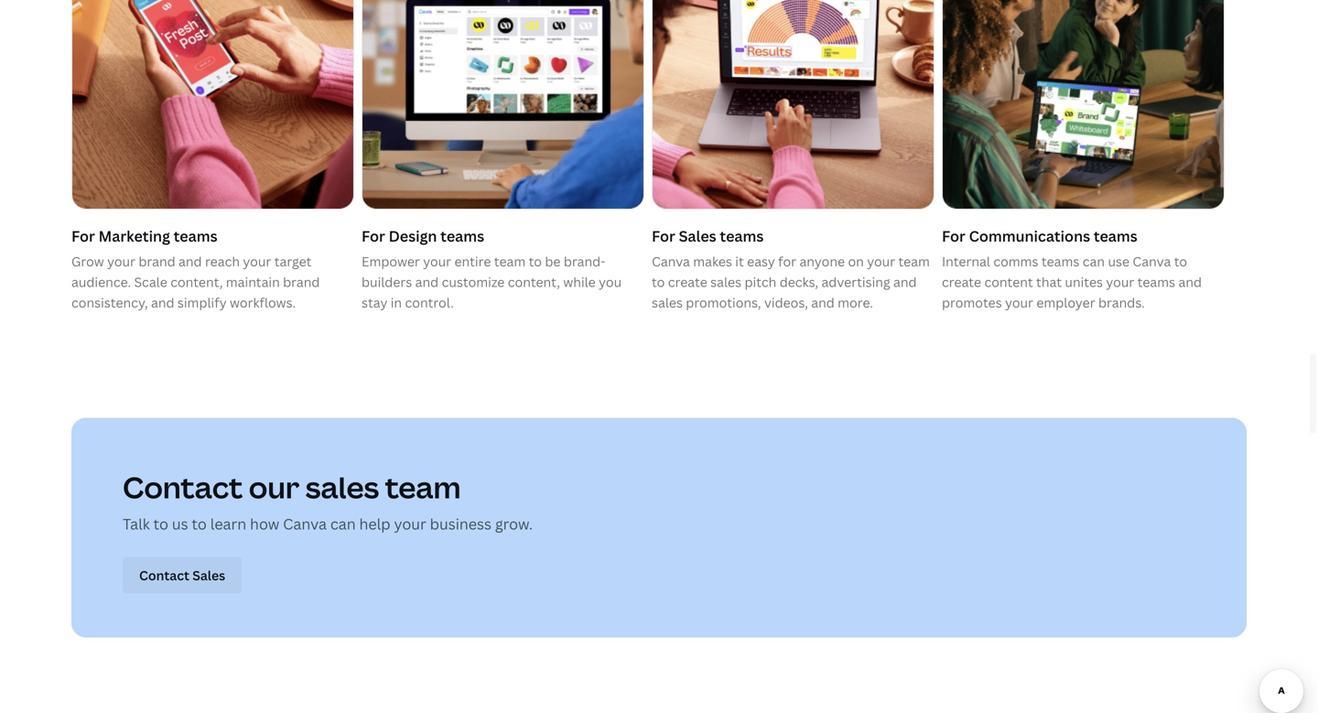 Task type: locate. For each thing, give the bounding box(es) containing it.
grow your brand and reach your target audience. scale content, maintain brand consistency, and simplify workflows.
[[71, 253, 320, 311]]

sales inside contact our sales team talk to us to learn how canva can help your business grow.
[[306, 467, 379, 507]]

sales up help
[[306, 467, 379, 507]]

internal comms teams can use canva to create content that unites your teams and promotes your employer brands.
[[942, 253, 1202, 311]]

while
[[563, 273, 596, 291]]

your right on
[[867, 253, 895, 270]]

grow.
[[495, 514, 533, 534]]

0 horizontal spatial sales
[[306, 467, 379, 507]]

grow
[[71, 253, 104, 270]]

1 create from the left
[[668, 273, 707, 291]]

2 create from the left
[[942, 273, 981, 291]]

sales
[[711, 273, 742, 291], [652, 294, 683, 311], [306, 467, 379, 507]]

1 horizontal spatial can
[[1083, 253, 1105, 270]]

teams up reach
[[174, 226, 218, 246]]

your up brands.
[[1106, 273, 1134, 291]]

consistency,
[[71, 294, 148, 311]]

brands.
[[1099, 294, 1145, 311]]

to right us
[[192, 514, 207, 534]]

2 for from the left
[[362, 226, 385, 246]]

teams up 'use'
[[1094, 226, 1138, 246]]

teams up it
[[720, 226, 764, 246]]

0 horizontal spatial canva
[[283, 514, 327, 534]]

2 horizontal spatial team
[[898, 253, 930, 270]]

your
[[107, 253, 135, 270], [243, 253, 271, 270], [423, 253, 451, 270], [867, 253, 895, 270], [1106, 273, 1134, 291], [1005, 294, 1033, 311], [394, 514, 426, 534]]

for up empower
[[362, 226, 385, 246]]

canva down sales
[[652, 253, 690, 270]]

our
[[249, 467, 300, 507]]

to left us
[[153, 514, 168, 534]]

team
[[494, 253, 526, 270], [898, 253, 930, 270], [385, 467, 461, 507]]

and
[[179, 253, 202, 270], [415, 273, 439, 291], [893, 273, 917, 291], [1179, 273, 1202, 291], [151, 294, 174, 311], [811, 294, 835, 311]]

2 vertical spatial sales
[[306, 467, 379, 507]]

0 vertical spatial brand
[[139, 253, 175, 270]]

to left be
[[529, 253, 542, 270]]

can up unites
[[1083, 253, 1105, 270]]

maintain
[[226, 273, 280, 291]]

more.
[[838, 294, 873, 311]]

promotions,
[[686, 294, 761, 311]]

to
[[529, 253, 542, 270], [1174, 253, 1187, 270], [652, 273, 665, 291], [153, 514, 168, 534], [192, 514, 207, 534]]

canva
[[652, 253, 690, 270], [1133, 253, 1171, 270], [283, 514, 327, 534]]

simplify
[[178, 294, 227, 311]]

pitch
[[745, 273, 777, 291]]

4 for from the left
[[942, 226, 966, 246]]

for up internal
[[942, 226, 966, 246]]

for design teams
[[362, 226, 484, 246]]

anyone
[[800, 253, 845, 270]]

brand up scale
[[139, 253, 175, 270]]

sales left promotions,
[[652, 294, 683, 311]]

team for entire
[[494, 253, 526, 270]]

on
[[848, 253, 864, 270]]

2 content, from the left
[[508, 273, 560, 291]]

0 horizontal spatial brand
[[139, 253, 175, 270]]

3 for from the left
[[652, 226, 675, 246]]

your inside the empower your entire team to be brand- builders and customize content, while you stay in control.
[[423, 253, 451, 270]]

customize
[[442, 273, 505, 291]]

0 vertical spatial can
[[1083, 253, 1105, 270]]

marketing
[[98, 226, 170, 246]]

to inside the internal comms teams can use canva to create content that unites your teams and promotes your employer brands.
[[1174, 253, 1187, 270]]

teams up entire
[[440, 226, 484, 246]]

for
[[778, 253, 796, 270]]

can
[[1083, 253, 1105, 270], [330, 514, 356, 534]]

canva right 'use'
[[1133, 253, 1171, 270]]

employer
[[1037, 294, 1095, 311]]

1 vertical spatial sales
[[652, 294, 683, 311]]

entire
[[454, 253, 491, 270]]

create down makes
[[668, 273, 707, 291]]

0 vertical spatial sales
[[711, 273, 742, 291]]

1 for from the left
[[71, 226, 95, 246]]

to right 'use'
[[1174, 253, 1187, 270]]

team left internal
[[898, 253, 930, 270]]

1 horizontal spatial brand
[[283, 273, 320, 291]]

for for for marketing teams
[[71, 226, 95, 246]]

for left sales
[[652, 226, 675, 246]]

0 horizontal spatial content,
[[170, 273, 223, 291]]

0 horizontal spatial create
[[668, 273, 707, 291]]

2 horizontal spatial sales
[[711, 273, 742, 291]]

for for for sales teams
[[652, 226, 675, 246]]

brand down target
[[283, 273, 320, 291]]

control.
[[405, 294, 454, 311]]

to right the you
[[652, 273, 665, 291]]

help
[[359, 514, 391, 534]]

1 horizontal spatial content,
[[508, 273, 560, 291]]

for up grow
[[71, 226, 95, 246]]

team inside contact our sales team talk to us to learn how canva can help your business grow.
[[385, 467, 461, 507]]

target
[[274, 253, 312, 270]]

1 content, from the left
[[170, 273, 223, 291]]

empower
[[362, 253, 420, 270]]

learn
[[210, 514, 246, 534]]

1 horizontal spatial team
[[494, 253, 526, 270]]

sales up promotions,
[[711, 273, 742, 291]]

team inside the empower your entire team to be brand- builders and customize content, while you stay in control.
[[494, 253, 526, 270]]

0 horizontal spatial can
[[330, 514, 356, 534]]

your down for design teams
[[423, 253, 451, 270]]

content, down be
[[508, 273, 560, 291]]

content,
[[170, 273, 223, 291], [508, 273, 560, 291]]

stay
[[362, 294, 388, 311]]

1 vertical spatial can
[[330, 514, 356, 534]]

0 horizontal spatial team
[[385, 467, 461, 507]]

create
[[668, 273, 707, 291], [942, 273, 981, 291]]

your down content
[[1005, 294, 1033, 311]]

create down internal
[[942, 273, 981, 291]]

for communications teams
[[942, 226, 1138, 246]]

audience.
[[71, 273, 131, 291]]

1 horizontal spatial create
[[942, 273, 981, 291]]

create inside the internal comms teams can use canva to create content that unites your teams and promotes your employer brands.
[[942, 273, 981, 291]]

be
[[545, 253, 561, 270]]

brand
[[139, 253, 175, 270], [283, 273, 320, 291]]

can left help
[[330, 514, 356, 534]]

canva right how
[[283, 514, 327, 534]]

for
[[71, 226, 95, 246], [362, 226, 385, 246], [652, 226, 675, 246], [942, 226, 966, 246]]

and inside the empower your entire team to be brand- builders and customize content, while you stay in control.
[[415, 273, 439, 291]]

team up business
[[385, 467, 461, 507]]

videos,
[[764, 294, 808, 311]]

your right help
[[394, 514, 426, 534]]

content, inside the empower your entire team to be brand- builders and customize content, while you stay in control.
[[508, 273, 560, 291]]

teams for comms
[[1042, 253, 1080, 270]]

2 horizontal spatial canva
[[1133, 253, 1171, 270]]

decks,
[[780, 273, 818, 291]]

1 vertical spatial brand
[[283, 273, 320, 291]]

your inside canva makes it easy for anyone on your team to create sales pitch decks, advertising and sales promotions, videos, and more.
[[867, 253, 895, 270]]

1 horizontal spatial canva
[[652, 253, 690, 270]]

teams
[[174, 226, 218, 246], [440, 226, 484, 246], [720, 226, 764, 246], [1094, 226, 1138, 246], [1042, 253, 1080, 270], [1138, 273, 1176, 291]]

content, up simplify
[[170, 273, 223, 291]]

team right entire
[[494, 253, 526, 270]]

teams for communications
[[1094, 226, 1138, 246]]

comms
[[994, 253, 1039, 270]]

team for sales
[[385, 467, 461, 507]]

teams up that
[[1042, 253, 1080, 270]]

unites
[[1065, 273, 1103, 291]]

you
[[599, 273, 622, 291]]



Task type: vqa. For each thing, say whether or not it's contained in the screenshot.
Turn corresponding to Turn elements in
no



Task type: describe. For each thing, give the bounding box(es) containing it.
workflows.
[[230, 294, 296, 311]]

use
[[1108, 253, 1130, 270]]

content, inside grow your brand and reach your target audience. scale content, maintain brand consistency, and simplify workflows.
[[170, 273, 223, 291]]

1 horizontal spatial sales
[[652, 294, 683, 311]]

to inside canva makes it easy for anyone on your team to create sales pitch decks, advertising and sales promotions, videos, and more.
[[652, 273, 665, 291]]

team inside canva makes it easy for anyone on your team to create sales pitch decks, advertising and sales promotions, videos, and more.
[[898, 253, 930, 270]]

sales
[[679, 226, 716, 246]]

advertising
[[822, 273, 890, 291]]

for for for communications teams
[[942, 226, 966, 246]]

for sales teams
[[652, 226, 764, 246]]

create inside canva makes it easy for anyone on your team to create sales pitch decks, advertising and sales promotions, videos, and more.
[[668, 273, 707, 291]]

easy
[[747, 253, 775, 270]]

business
[[430, 514, 492, 534]]

in
[[391, 294, 402, 311]]

builders
[[362, 273, 412, 291]]

your up maintain
[[243, 253, 271, 270]]

communications
[[969, 226, 1090, 246]]

us
[[172, 514, 188, 534]]

that
[[1036, 273, 1062, 291]]

brand-
[[564, 253, 606, 270]]

reach
[[205, 253, 240, 270]]

empower your entire team to be brand- builders and customize content, while you stay in control.
[[362, 253, 622, 311]]

your inside contact our sales team talk to us to learn how canva can help your business grow.
[[394, 514, 426, 534]]

to inside the empower your entire team to be brand- builders and customize content, while you stay in control.
[[529, 253, 542, 270]]

teams for marketing
[[174, 226, 218, 246]]

for marketing teams
[[71, 226, 218, 246]]

contact our sales team talk to us to learn how canva can help your business grow.
[[123, 467, 533, 534]]

talk
[[123, 514, 150, 534]]

teams for sales
[[720, 226, 764, 246]]

internal
[[942, 253, 990, 270]]

canva inside contact our sales team talk to us to learn how canva can help your business grow.
[[283, 514, 327, 534]]

canva makes it easy for anyone on your team to create sales pitch decks, advertising and sales promotions, videos, and more.
[[652, 253, 930, 311]]

teams for design
[[440, 226, 484, 246]]

canva inside canva makes it easy for anyone on your team to create sales pitch decks, advertising and sales promotions, videos, and more.
[[652, 253, 690, 270]]

can inside the internal comms teams can use canva to create content that unites your teams and promotes your employer brands.
[[1083, 253, 1105, 270]]

makes
[[693, 253, 732, 270]]

promotes
[[942, 294, 1002, 311]]

and inside the internal comms teams can use canva to create content that unites your teams and promotes your employer brands.
[[1179, 273, 1202, 291]]

can inside contact our sales team talk to us to learn how canva can help your business grow.
[[330, 514, 356, 534]]

canva inside the internal comms teams can use canva to create content that unites your teams and promotes your employer brands.
[[1133, 253, 1171, 270]]

your down the marketing at the left of page
[[107, 253, 135, 270]]

it
[[735, 253, 744, 270]]

scale
[[134, 273, 167, 291]]

how
[[250, 514, 279, 534]]

contact
[[123, 467, 243, 507]]

content
[[984, 273, 1033, 291]]

for for for design teams
[[362, 226, 385, 246]]

design
[[389, 226, 437, 246]]

teams up brands.
[[1138, 273, 1176, 291]]



